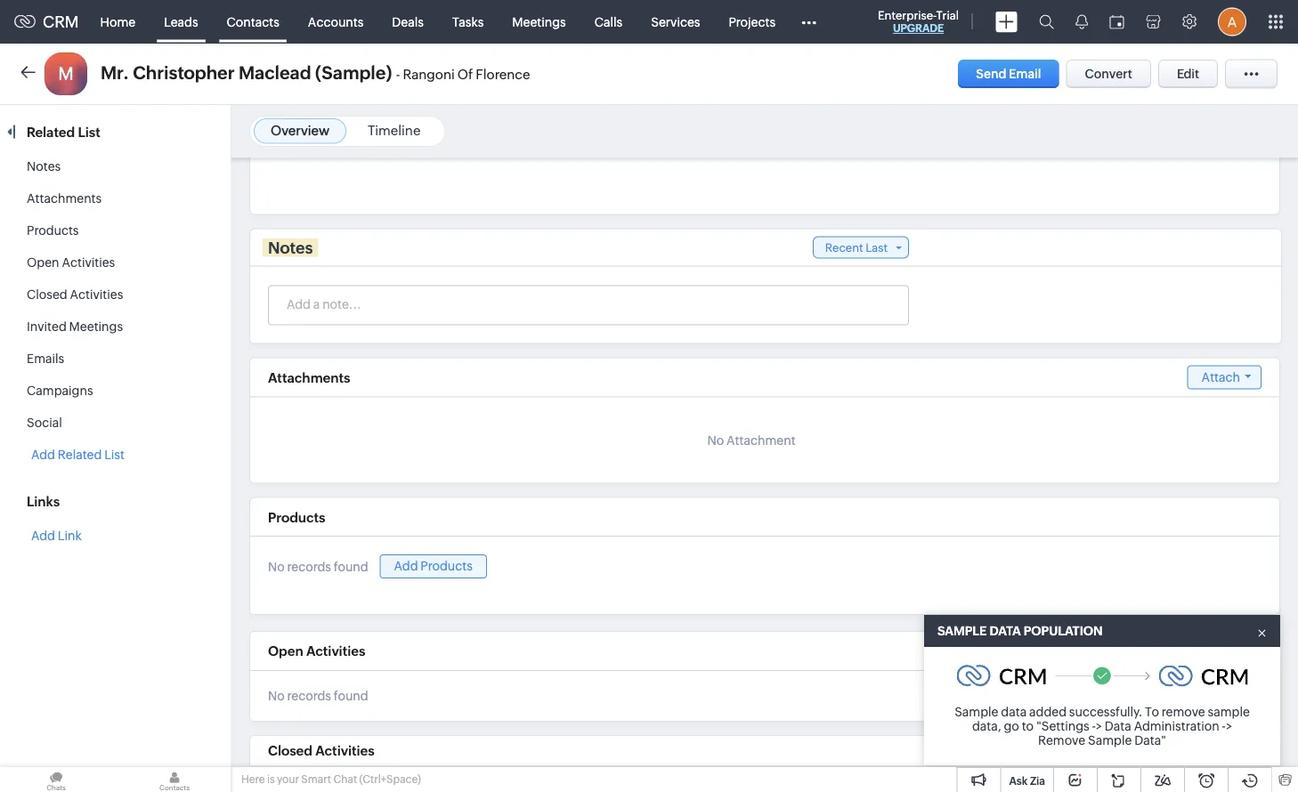 Task type: describe. For each thing, give the bounding box(es) containing it.
send email
[[976, 67, 1042, 81]]

rangoni
[[403, 67, 455, 82]]

0 vertical spatial open activities
[[27, 256, 115, 270]]

contacts link
[[213, 0, 294, 43]]

0 vertical spatial attachments
[[27, 192, 102, 206]]

chats image
[[0, 768, 112, 793]]

0 vertical spatial closed activities
[[27, 288, 123, 302]]

sample
[[1208, 706, 1251, 720]]

2 found from the top
[[334, 690, 369, 704]]

closed activities link
[[27, 288, 123, 302]]

campaigns
[[27, 384, 93, 398]]

add products
[[394, 560, 473, 574]]

add related list
[[31, 448, 125, 462]]

add for add products
[[394, 560, 418, 574]]

mr.
[[101, 63, 129, 83]]

invited meetings
[[27, 320, 123, 334]]

contacts
[[227, 15, 280, 29]]

1 horizontal spatial meetings
[[512, 15, 566, 29]]

sample for sample data added successfully. to remove sample data, go to "settings -> data administration -> remove sample data"
[[955, 706, 999, 720]]

1 found from the top
[[334, 560, 369, 574]]

accounts link
[[294, 0, 378, 43]]

upgrade
[[893, 22, 944, 34]]

1 horizontal spatial -
[[1093, 720, 1096, 734]]

create menu image
[[996, 11, 1018, 33]]

accounts
[[308, 15, 364, 29]]

maclead
[[239, 63, 311, 83]]

no for attachments
[[708, 434, 724, 448]]

attachments link
[[27, 192, 102, 206]]

crm link
[[14, 13, 79, 31]]

crm
[[43, 13, 79, 31]]

campaigns link
[[27, 384, 93, 398]]

1 vertical spatial closed activities
[[268, 744, 375, 760]]

social link
[[27, 416, 62, 430]]

smart
[[301, 774, 331, 786]]

calendar image
[[1110, 15, 1125, 29]]

add for add new
[[1186, 644, 1210, 659]]

chat
[[334, 774, 357, 786]]

tasks
[[452, 15, 484, 29]]

add products link
[[380, 555, 487, 579]]

(sample)
[[315, 63, 392, 83]]

overview link
[[271, 123, 330, 139]]

convert
[[1085, 67, 1133, 81]]

data
[[1002, 706, 1027, 720]]

population
[[1024, 624, 1103, 639]]

signals element
[[1065, 0, 1099, 44]]

add for add related list
[[31, 448, 55, 462]]

recent
[[826, 241, 864, 255]]

data"
[[1135, 734, 1167, 748]]

send
[[976, 67, 1007, 81]]

projects
[[729, 15, 776, 29]]

leads link
[[150, 0, 213, 43]]

data,
[[973, 720, 1002, 734]]

social
[[27, 416, 62, 430]]

florence
[[476, 67, 530, 82]]

products link
[[27, 224, 79, 238]]

Add a note... field
[[269, 296, 908, 314]]

1 vertical spatial open activities
[[268, 644, 366, 660]]

contacts image
[[118, 768, 231, 793]]

calls
[[595, 15, 623, 29]]

enterprise-trial upgrade
[[878, 8, 959, 34]]

no for open activities
[[268, 690, 285, 704]]

1 vertical spatial notes
[[268, 239, 313, 257]]

data inside "sample data added successfully. to remove sample data, go to "settings -> data administration -> remove sample data""
[[1105, 720, 1132, 734]]

emails
[[27, 352, 64, 366]]

2 > from the left
[[1227, 720, 1233, 734]]

related list
[[27, 124, 103, 140]]

profile image
[[1219, 8, 1247, 36]]

0 vertical spatial related
[[27, 124, 75, 140]]

go
[[1004, 720, 1020, 734]]

zia
[[1031, 775, 1046, 787]]

1 vertical spatial no
[[268, 560, 285, 574]]

timeline link
[[368, 123, 421, 139]]

email
[[1009, 67, 1042, 81]]

1 no records found from the top
[[268, 560, 369, 574]]

deals link
[[378, 0, 438, 43]]

home
[[100, 15, 136, 29]]

1 horizontal spatial products
[[268, 510, 326, 526]]

0 vertical spatial products
[[27, 224, 79, 238]]

administration
[[1135, 720, 1220, 734]]

meetings link
[[498, 0, 581, 43]]

services
[[651, 15, 701, 29]]

0 vertical spatial closed
[[27, 288, 67, 302]]

christopher
[[133, 63, 235, 83]]

ask
[[1010, 775, 1028, 787]]

- inside mr. christopher maclead (sample) - rangoni of florence
[[396, 67, 400, 82]]

attachment
[[727, 434, 796, 448]]

crm image
[[1159, 666, 1248, 687]]

home link
[[86, 0, 150, 43]]

to
[[1022, 720, 1034, 734]]

tasks link
[[438, 0, 498, 43]]

1 vertical spatial related
[[58, 448, 102, 462]]



Task type: vqa. For each thing, say whether or not it's contained in the screenshot.
'Attachment' at the right
yes



Task type: locate. For each thing, give the bounding box(es) containing it.
1 horizontal spatial attachments
[[268, 370, 351, 386]]

1 > from the left
[[1096, 720, 1103, 734]]

1 vertical spatial sample
[[955, 706, 999, 720]]

leads
[[164, 15, 198, 29]]

ask zia
[[1010, 775, 1046, 787]]

1 vertical spatial closed
[[268, 744, 313, 760]]

1 vertical spatial records
[[287, 690, 331, 704]]

2 vertical spatial products
[[421, 560, 473, 574]]

calls link
[[581, 0, 637, 43]]

1 records from the top
[[287, 560, 331, 574]]

no
[[708, 434, 724, 448], [268, 560, 285, 574], [268, 690, 285, 704]]

0 horizontal spatial products
[[27, 224, 79, 238]]

edit button
[[1159, 60, 1219, 88]]

0 vertical spatial data
[[990, 624, 1021, 639]]

attachments
[[27, 192, 102, 206], [268, 370, 351, 386]]

invited meetings link
[[27, 320, 123, 334]]

open activities
[[27, 256, 115, 270], [268, 644, 366, 660]]

1 vertical spatial found
[[334, 690, 369, 704]]

(ctrl+space)
[[359, 774, 421, 786]]

signals image
[[1076, 14, 1089, 29]]

successfully.
[[1070, 706, 1143, 720]]

open activities link
[[27, 256, 115, 270]]

here
[[241, 774, 265, 786]]

data left data"
[[1105, 720, 1132, 734]]

0 horizontal spatial open activities
[[27, 256, 115, 270]]

0 horizontal spatial list
[[78, 124, 100, 140]]

1 horizontal spatial open
[[268, 644, 303, 660]]

0 vertical spatial open
[[27, 256, 59, 270]]

add for add link
[[31, 529, 55, 543]]

enterprise-
[[878, 8, 937, 22]]

create menu element
[[985, 0, 1029, 43]]

sample data added successfully. to remove sample data, go to "settings -> data administration -> remove sample data"
[[955, 706, 1251, 748]]

Other Modules field
[[790, 8, 828, 36]]

data left population
[[990, 624, 1021, 639]]

- right 'remove'
[[1223, 720, 1227, 734]]

1 horizontal spatial notes
[[268, 239, 313, 257]]

0 vertical spatial list
[[78, 124, 100, 140]]

last
[[866, 241, 888, 255]]

1 horizontal spatial closed activities
[[268, 744, 375, 760]]

sample for sample data population
[[938, 624, 987, 639]]

search element
[[1029, 0, 1065, 44]]

meetings down the closed activities link
[[69, 320, 123, 334]]

0 horizontal spatial open
[[27, 256, 59, 270]]

1 vertical spatial attachments
[[268, 370, 351, 386]]

2 records from the top
[[287, 690, 331, 704]]

records
[[287, 560, 331, 574], [287, 690, 331, 704]]

m
[[58, 64, 74, 84]]

closed up "your" at the left of the page
[[268, 744, 313, 760]]

here is your smart chat (ctrl+space)
[[241, 774, 421, 786]]

0 vertical spatial sample
[[938, 624, 987, 639]]

related up notes link
[[27, 124, 75, 140]]

meetings up the florence
[[512, 15, 566, 29]]

notes
[[27, 159, 61, 174], [268, 239, 313, 257]]

1 vertical spatial no records found
[[268, 690, 369, 704]]

1 horizontal spatial list
[[104, 448, 125, 462]]

new
[[1212, 644, 1238, 659]]

products inside add products link
[[421, 560, 473, 574]]

services link
[[637, 0, 715, 43]]

closed up invited
[[27, 288, 67, 302]]

0 horizontal spatial -
[[396, 67, 400, 82]]

"settings
[[1037, 720, 1090, 734]]

added
[[1030, 706, 1067, 720]]

1 vertical spatial open
[[268, 644, 303, 660]]

invited
[[27, 320, 67, 334]]

0 vertical spatial found
[[334, 560, 369, 574]]

add new
[[1186, 644, 1238, 659]]

1 vertical spatial list
[[104, 448, 125, 462]]

closed
[[27, 288, 67, 302], [268, 744, 313, 760]]

closed activities up invited meetings link in the top of the page
[[27, 288, 123, 302]]

1 vertical spatial meetings
[[69, 320, 123, 334]]

- left rangoni
[[396, 67, 400, 82]]

>
[[1096, 720, 1103, 734], [1227, 720, 1233, 734]]

0 horizontal spatial meetings
[[69, 320, 123, 334]]

open
[[27, 256, 59, 270], [268, 644, 303, 660]]

0 vertical spatial meetings
[[512, 15, 566, 29]]

1 horizontal spatial closed
[[268, 744, 313, 760]]

trial
[[937, 8, 959, 22]]

timeline
[[368, 123, 421, 139]]

2 vertical spatial sample
[[1089, 734, 1133, 748]]

data
[[990, 624, 1021, 639], [1105, 720, 1132, 734]]

send email button
[[959, 60, 1060, 88]]

sample
[[938, 624, 987, 639], [955, 706, 999, 720], [1089, 734, 1133, 748]]

found left add products link
[[334, 560, 369, 574]]

related
[[27, 124, 75, 140], [58, 448, 102, 462]]

attach link
[[1188, 366, 1262, 390]]

link
[[58, 529, 82, 543]]

2 horizontal spatial products
[[421, 560, 473, 574]]

0 horizontal spatial attachments
[[27, 192, 102, 206]]

related down social link
[[58, 448, 102, 462]]

0 horizontal spatial >
[[1096, 720, 1103, 734]]

2 no records found from the top
[[268, 690, 369, 704]]

is
[[267, 774, 275, 786]]

2 vertical spatial no
[[268, 690, 285, 704]]

to
[[1146, 706, 1160, 720]]

recent last
[[826, 241, 888, 255]]

of
[[458, 67, 473, 82]]

0 horizontal spatial closed activities
[[27, 288, 123, 302]]

0 vertical spatial no
[[708, 434, 724, 448]]

0 horizontal spatial notes
[[27, 159, 61, 174]]

1 horizontal spatial >
[[1227, 720, 1233, 734]]

projects link
[[715, 0, 790, 43]]

links
[[27, 494, 60, 510]]

-
[[396, 67, 400, 82], [1093, 720, 1096, 734], [1223, 720, 1227, 734]]

1 horizontal spatial open activities
[[268, 644, 366, 660]]

0 horizontal spatial data
[[990, 624, 1021, 639]]

0 vertical spatial no records found
[[268, 560, 369, 574]]

attach
[[1202, 371, 1241, 385]]

no records found
[[268, 560, 369, 574], [268, 690, 369, 704]]

overview
[[271, 123, 330, 139]]

remove
[[1039, 734, 1086, 748]]

deals
[[392, 15, 424, 29]]

2 horizontal spatial -
[[1223, 720, 1227, 734]]

closed activities up the smart
[[268, 744, 375, 760]]

sample data population
[[938, 624, 1103, 639]]

remove
[[1162, 706, 1206, 720]]

> right 'remove'
[[1227, 720, 1233, 734]]

0 vertical spatial notes
[[27, 159, 61, 174]]

> right "settings
[[1096, 720, 1103, 734]]

your
[[277, 774, 299, 786]]

found up chat
[[334, 690, 369, 704]]

convert button
[[1067, 60, 1152, 88]]

notes link
[[27, 159, 61, 174]]

description
[[302, 142, 369, 156]]

mr. christopher maclead (sample) - rangoni of florence
[[101, 63, 530, 83]]

1 horizontal spatial data
[[1105, 720, 1132, 734]]

search image
[[1040, 14, 1055, 29]]

list
[[78, 124, 100, 140], [104, 448, 125, 462]]

1 vertical spatial data
[[1105, 720, 1132, 734]]

edit
[[1178, 67, 1200, 81]]

no attachment
[[708, 434, 796, 448]]

profile element
[[1208, 0, 1258, 43]]

0 horizontal spatial closed
[[27, 288, 67, 302]]

add link
[[31, 529, 82, 543]]

1 vertical spatial products
[[268, 510, 326, 526]]

0 vertical spatial records
[[287, 560, 331, 574]]

activities
[[62, 256, 115, 270], [70, 288, 123, 302], [306, 644, 366, 660], [316, 744, 375, 760]]

emails link
[[27, 352, 64, 366]]

- right "settings
[[1093, 720, 1096, 734]]

meetings
[[512, 15, 566, 29], [69, 320, 123, 334]]



